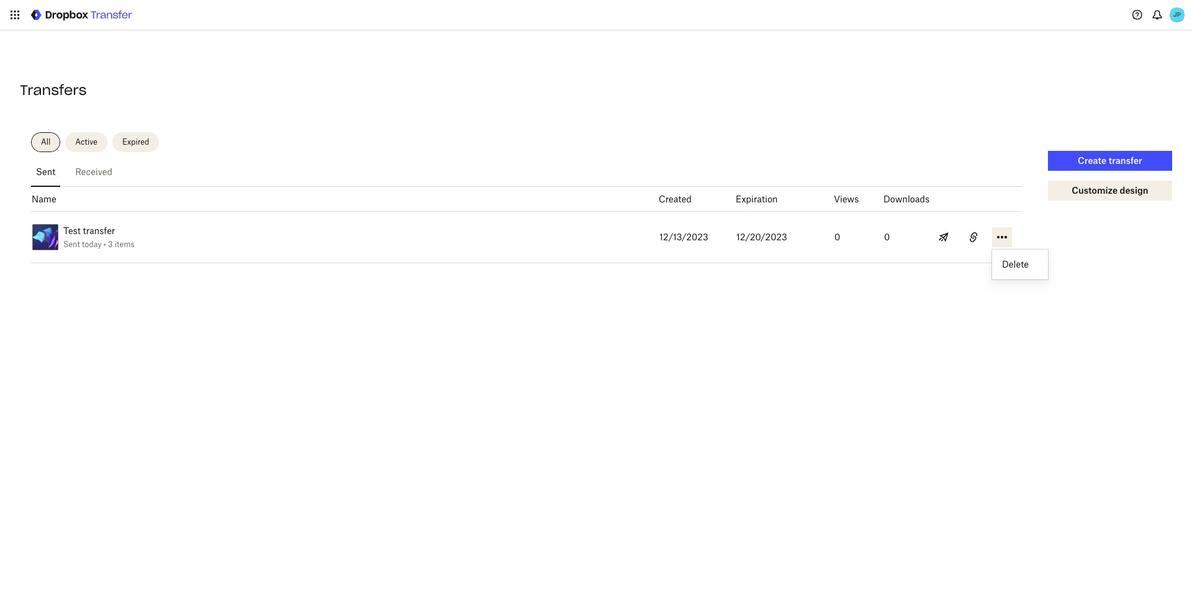 Task type: vqa. For each thing, say whether or not it's contained in the screenshot.
Aspec_4K.Png image
no



Task type: describe. For each thing, give the bounding box(es) containing it.
jp
[[1174, 11, 1181, 19]]

create transfer button
[[1048, 151, 1173, 171]]

delete
[[1002, 259, 1029, 270]]

views
[[834, 193, 859, 204]]

customize
[[1072, 185, 1118, 196]]

customize design button
[[1048, 181, 1173, 201]]

transfer actions button image
[[995, 230, 1010, 245]]

test transfer sent today • 3 items
[[63, 225, 134, 249]]

name
[[32, 193, 56, 204]]

12/20/2023
[[737, 232, 787, 242]]

test
[[63, 225, 81, 236]]

expired
[[122, 137, 149, 147]]

active button
[[65, 132, 107, 152]]

table containing name
[[0, 0, 1192, 601]]

created
[[659, 193, 692, 204]]

•
[[104, 240, 106, 249]]

sent inside tab
[[36, 166, 55, 177]]

design
[[1120, 185, 1149, 196]]

create
[[1078, 155, 1107, 166]]

transfer for create
[[1109, 155, 1143, 166]]

3
[[108, 240, 113, 249]]



Task type: locate. For each thing, give the bounding box(es) containing it.
transfer inside button
[[1109, 155, 1143, 166]]

expiration
[[736, 193, 778, 204]]

1 0 from the left
[[835, 232, 841, 242]]

12/13/2023
[[660, 232, 708, 242]]

transfers
[[20, 81, 87, 99]]

0 horizontal spatial sent
[[36, 166, 55, 177]]

tab list
[[31, 157, 1022, 187]]

sent inside the test transfer sent today • 3 items
[[63, 240, 80, 249]]

transfer
[[1109, 155, 1143, 166], [83, 225, 115, 236]]

2 0 from the left
[[884, 232, 890, 242]]

customize design
[[1072, 185, 1149, 196]]

0 vertical spatial sent
[[36, 166, 55, 177]]

transfer up design
[[1109, 155, 1143, 166]]

row inside table
[[22, 212, 1022, 263]]

table
[[0, 0, 1192, 601]]

sent up the name
[[36, 166, 55, 177]]

received tab
[[70, 157, 117, 187]]

jp button
[[1168, 5, 1187, 25]]

1 horizontal spatial sent
[[63, 240, 80, 249]]

1 vertical spatial sent
[[63, 240, 80, 249]]

0 down downloads
[[884, 232, 890, 242]]

sent
[[36, 166, 55, 177], [63, 240, 80, 249]]

0 vertical spatial transfer
[[1109, 155, 1143, 166]]

test transfer cell
[[22, 212, 651, 263]]

1 horizontal spatial 0
[[884, 232, 890, 242]]

expired button
[[112, 132, 159, 152]]

1 horizontal spatial transfer
[[1109, 155, 1143, 166]]

all button
[[31, 132, 60, 152]]

send email image
[[937, 230, 951, 245]]

sent down test
[[63, 240, 80, 249]]

items
[[115, 240, 134, 249]]

0 down views on the right top of page
[[835, 232, 841, 242]]

0
[[835, 232, 841, 242], [884, 232, 890, 242]]

0 horizontal spatial 0
[[835, 232, 841, 242]]

row
[[22, 212, 1022, 263]]

downloads
[[884, 193, 930, 204]]

today
[[82, 240, 102, 249]]

delete menu
[[992, 250, 1048, 279]]

0 horizontal spatial transfer
[[83, 225, 115, 236]]

transfer up •
[[83, 225, 115, 236]]

row containing test transfer
[[22, 212, 1022, 263]]

copy link image
[[966, 230, 981, 245]]

received
[[75, 166, 112, 177]]

sent tab
[[31, 157, 60, 187]]

transfer inside the test transfer sent today • 3 items
[[83, 225, 115, 236]]

1 vertical spatial transfer
[[83, 225, 115, 236]]

tab list containing sent
[[31, 157, 1022, 187]]

transfer for test
[[83, 225, 115, 236]]

create transfer
[[1078, 155, 1143, 166]]

active
[[75, 137, 97, 147]]

all
[[41, 137, 51, 147]]



